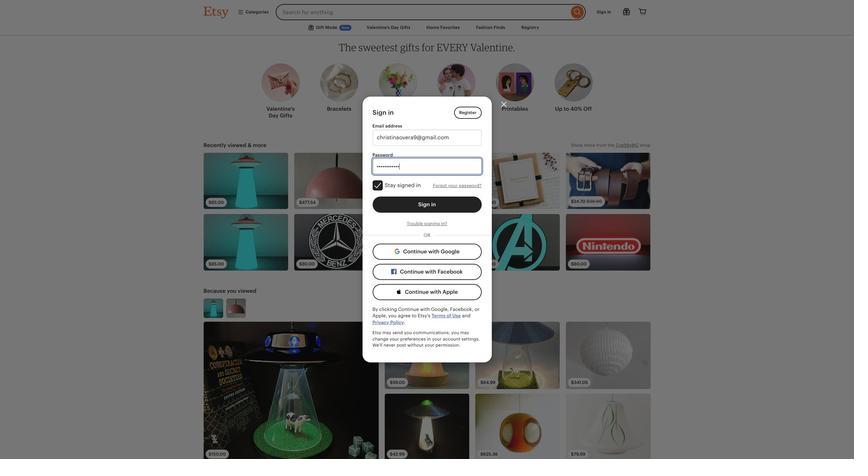 Task type: locate. For each thing, give the bounding box(es) containing it.
the original alien abduction lamp - cow ufo flying saucer led night light image
[[203, 322, 379, 459]]

ufo led lamp - night lamp, made by 3d printer, rgb(changeable color), usb powered, table top image
[[203, 153, 288, 209], [203, 214, 288, 271], [203, 298, 223, 318]]

dialog
[[0, 0, 854, 459]]

super cute 50's style retro ufo led lamp ready to invade your home - free shipping! image
[[385, 322, 469, 389]]

2 vertical spatial ufo led lamp - night lamp, made by 3d printer, rgb(changeable color), usb powered, table top image
[[203, 298, 223, 318]]

2 ufo led lamp - night lamp, made by 3d printer, rgb(changeable color), usb powered, table top image from the top
[[203, 214, 288, 271]]

3 ufo led lamp - night lamp, made by 3d printer, rgb(changeable color), usb powered, table top image from the top
[[203, 298, 223, 318]]

None password field
[[372, 158, 482, 175]]

70s massive belgium hanging lamp, colani lamp, ufo lamp, space age orange image
[[475, 394, 560, 459]]

1 ufo led lamp - night lamp, made by 3d printer, rgb(changeable color), usb powered, table top image from the top
[[203, 153, 288, 209]]

None email field
[[372, 130, 482, 146]]

rare pink metal pendant lamp by staff, 1970s, germany image
[[294, 153, 379, 209], [226, 298, 246, 318]]

0 vertical spatial ufo led lamp - night lamp, made by 3d printer, rgb(changeable color), usb powered, table top image
[[203, 153, 288, 209]]

starfield led lamp - night lamp, made by 3d printer, table top or wall mountable image
[[385, 214, 469, 271]]

menu bar
[[0, 0, 854, 36], [191, 20, 663, 36]]

1 vertical spatial rare pink metal pendant lamp by staff, 1970s, germany image
[[226, 298, 246, 318]]

None search field
[[276, 4, 586, 20]]

1 vertical spatial ufo led lamp - night lamp, made by 3d printer, rgb(changeable color), usb powered, table top image
[[203, 214, 288, 271]]

banner
[[191, 0, 663, 20]]

ufo lamp image
[[385, 394, 469, 459]]

0 vertical spatial rare pink metal pendant lamp by staff, 1970s, germany image
[[294, 153, 379, 209]]



Task type: describe. For each thing, give the bounding box(es) containing it.
avengers led lamp - night lamp, made by 3d printer, rgb(changeable color), usb powered, table top or wall mountable image
[[475, 214, 560, 271]]

nintendo logo led lamp - night lamp, made by 3d printer, table top or wall mountable image
[[566, 214, 650, 271]]

ufo led lamp - night lamp, made by 3d printer, rgb(changeable color), usb powered, table top image for mercedes benz logo led lamp - night lamp, made by 3d printer, rgb(changeable color), usb powered, table top or wall mountable
[[203, 214, 288, 271]]

legacy journal: grandparent journal and memory book | mother's day gift for mom or wife | new grandmother gift | family tree book image
[[475, 153, 560, 209]]

aloys gangkofner (attributed) for erco leuchten germany, 1960s, space age design, vintage ceiling lamp, german design, pendant lamp image
[[566, 322, 651, 389]]

0 horizontal spatial rare pink metal pendant lamp by staff, 1970s, germany image
[[226, 298, 246, 318]]

vintage pendant lamp, mid century hand painted glass ceiling light, retro lighting, yugoslavia, vintage home decor, hanging kitchen lamp image
[[566, 394, 651, 459]]

ufo led lamp - night lamp, made by 3d printer, rgb(changeable color), usb powered, table top image for right rare pink metal pendant lamp by staff, 1970s, germany image
[[203, 153, 288, 209]]

custom handmade belt, grooms men gift, engraved leather belt, christmas gift for him, handmade belt, gift for boyfriend, present for men image
[[566, 153, 650, 209]]

mermaid silver ufo alien abduction desk lamp sci fi spaceship outerspace space bedroom night light home office image
[[475, 322, 560, 389]]

1 horizontal spatial rare pink metal pendant lamp by staff, 1970s, germany image
[[294, 153, 379, 209]]

mercedes benz logo led lamp - night lamp, made by 3d printer, rgb(changeable color), usb powered, table top or wall mountable image
[[294, 214, 379, 271]]

men's pure cashmere polo sweater image
[[385, 153, 469, 209]]



Task type: vqa. For each thing, say whether or not it's contained in the screenshot.
STARFIELD LED LAMP - NIGHT LAMP, MADE BY 3D PRINTER, TABLE TOP OR WALL MOUNTABLE image
yes



